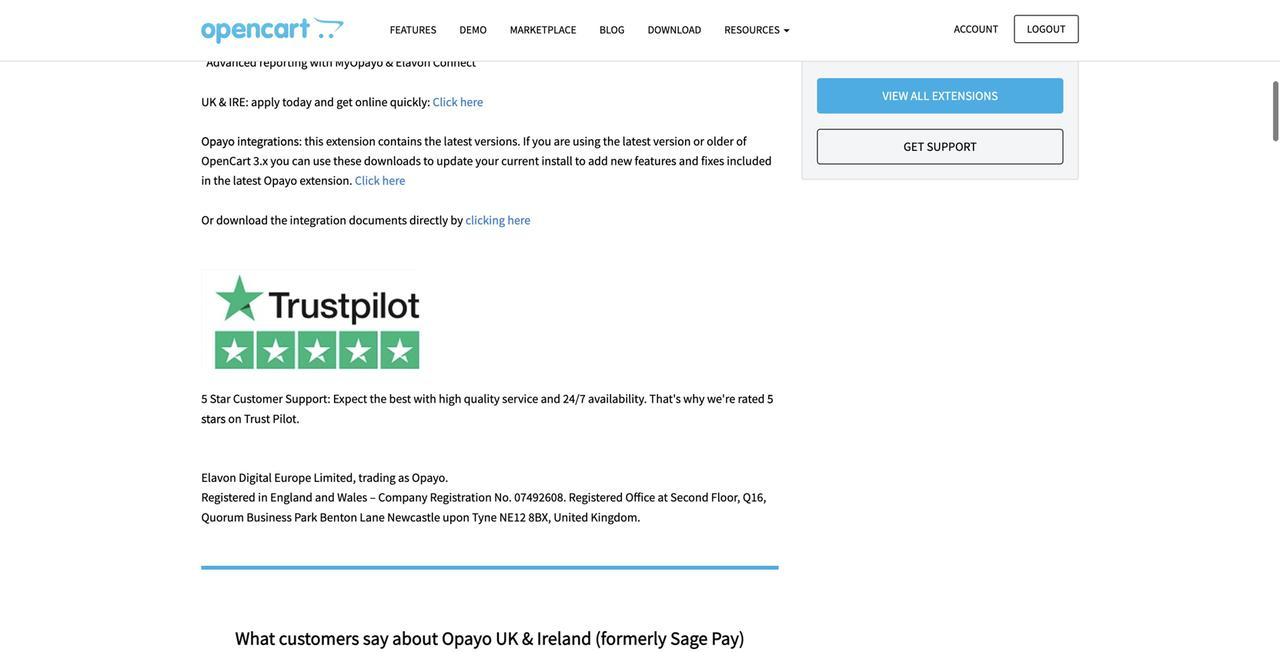 Task type: describe. For each thing, give the bounding box(es) containing it.
1 to from the left
[[424, 153, 434, 169]]

2 vertical spatial here
[[508, 212, 531, 228]]

opencart
[[201, 153, 251, 169]]

on
[[228, 411, 242, 426]]

1 vertical spatial with
[[414, 391, 437, 407]]

update
[[437, 153, 473, 169]]

pilot.
[[273, 411, 300, 426]]

blog link
[[588, 16, 636, 43]]

1 horizontal spatial latest
[[444, 134, 472, 149]]

–
[[370, 490, 376, 505]]

*flexible,
[[201, 15, 249, 31]]

ire:
[[229, 94, 249, 110]]

*flexible, same day settlement & reconciliation *reduced service downtime & development costs *advanced reporting with myopayo & elavon connect
[[201, 15, 476, 70]]

get support
[[904, 139, 977, 154]]

contains
[[378, 134, 422, 149]]

all
[[911, 88, 930, 103]]

apply
[[251, 94, 280, 110]]

view all extensions
[[883, 88, 998, 103]]

5 stars
[[201, 391, 774, 426]]

pay)
[[712, 627, 745, 650]]

07492608.
[[514, 490, 567, 505]]

today
[[282, 94, 312, 110]]

settlement
[[303, 15, 359, 31]]

or download the integration documents directly by clicking here
[[201, 212, 531, 228]]

sage
[[671, 627, 708, 650]]

clicking
[[466, 212, 505, 228]]

marketplace link
[[499, 16, 588, 43]]

office
[[626, 490, 656, 505]]

about
[[392, 627, 438, 650]]

1 registered from the left
[[201, 490, 256, 505]]

your
[[476, 153, 499, 169]]

& up "myopayo"
[[347, 35, 355, 50]]

features
[[390, 23, 437, 37]]

ne12
[[500, 510, 526, 525]]

registration
[[430, 490, 492, 505]]

the up new
[[603, 134, 620, 149]]

day
[[282, 15, 301, 31]]

view all extensions link
[[817, 78, 1064, 113]]

using
[[573, 134, 601, 149]]

0 horizontal spatial uk
[[201, 94, 216, 110]]

extension.
[[300, 173, 353, 188]]

& up development
[[362, 15, 369, 31]]

newcastle
[[387, 510, 440, 525]]

clicking here link
[[466, 212, 531, 228]]

trading
[[359, 470, 396, 486]]

and left 24/7
[[541, 391, 561, 407]]

say
[[363, 627, 389, 650]]

5 for 5 stars
[[768, 391, 774, 407]]

second
[[671, 490, 709, 505]]

company
[[378, 490, 428, 505]]

quorum
[[201, 510, 244, 525]]

extension
[[326, 134, 376, 149]]

wales
[[337, 490, 368, 505]]

the up update
[[425, 134, 442, 149]]

directly
[[410, 212, 448, 228]]

1 horizontal spatial click here link
[[433, 94, 483, 110]]

blog
[[600, 23, 625, 37]]

with inside *flexible, same day settlement & reconciliation *reduced service downtime & development costs *advanced reporting with myopayo & elavon connect
[[310, 55, 333, 70]]

features link
[[379, 16, 448, 43]]

this
[[305, 134, 324, 149]]

service inside *flexible, same day settlement & reconciliation *reduced service downtime & development costs *advanced reporting with myopayo & elavon connect
[[254, 35, 290, 50]]

park
[[294, 510, 317, 525]]

click here
[[355, 173, 405, 188]]

trust
[[244, 411, 270, 426]]

2 registered from the left
[[569, 490, 623, 505]]

features
[[635, 153, 677, 169]]

: this extension contains the latest versions. if you are using the latest version or older of opencart 3.x you can use these downloads to update your current install to add new features and fixes included in the latest opayo extension.
[[201, 134, 772, 188]]

we're
[[707, 391, 736, 407]]

of
[[737, 134, 747, 149]]

ireland
[[537, 627, 592, 650]]

uk & ire: apply today and get online quickly: click here
[[201, 94, 483, 110]]

view
[[883, 88, 909, 103]]

elavon digital europe limited, trading as opayo. registered in england and wales – company registration no. 07492608. registered office at second floor, q16, quorum business park benton lane newcastle upon tyne ne12 8bx, united kingdom.
[[201, 470, 767, 525]]

*advanced
[[201, 55, 257, 70]]

install
[[542, 153, 573, 169]]

business
[[247, 510, 292, 525]]

0 horizontal spatial click here link
[[355, 173, 405, 188]]

and inside elavon digital europe limited, trading as opayo. registered in england and wales – company registration no. 07492608. registered office at second floor, q16, quorum business park benton lane newcastle upon tyne ne12 8bx, united kingdom.
[[315, 490, 335, 505]]

costs
[[429, 35, 455, 50]]

1 horizontal spatial click
[[433, 94, 458, 110]]

can
[[292, 153, 311, 169]]

lane
[[360, 510, 385, 525]]

5 star customer support: expect the best with high quality service and 24/7 availability. that's why we're rated
[[201, 391, 768, 407]]

0 horizontal spatial here
[[382, 173, 405, 188]]

support:
[[285, 391, 331, 407]]

england
[[270, 490, 313, 505]]

no.
[[494, 490, 512, 505]]

connect
[[433, 55, 476, 70]]

limited,
[[314, 470, 356, 486]]

extensions
[[932, 88, 998, 103]]

same
[[252, 15, 280, 31]]

and inside the : this extension contains the latest versions. if you are using the latest version or older of opencart 3.x you can use these downloads to update your current install to add new features and fixes included in the latest opayo extension.
[[679, 153, 699, 169]]

myopayo
[[335, 55, 383, 70]]

united
[[554, 510, 589, 525]]



Task type: vqa. For each thing, say whether or not it's contained in the screenshot.
'TRADING'
yes



Task type: locate. For each thing, give the bounding box(es) containing it.
development
[[357, 35, 426, 50]]

in
[[201, 173, 211, 188], [258, 490, 268, 505]]

use
[[313, 153, 331, 169]]

in down 'opencart'
[[201, 173, 211, 188]]

here down downloads
[[382, 173, 405, 188]]

click here link down connect at the top left of the page
[[433, 94, 483, 110]]

0 horizontal spatial registered
[[201, 490, 256, 505]]

support
[[927, 139, 977, 154]]

0 horizontal spatial you
[[271, 153, 290, 169]]

as
[[398, 470, 410, 486]]

logout
[[1028, 22, 1066, 36]]

0 horizontal spatial elavon
[[201, 470, 236, 486]]

the down 'opencart'
[[214, 173, 231, 188]]

star
[[210, 391, 231, 407]]

what customers say about opayo uk & ireland (formerly sage pay)
[[235, 627, 745, 650]]

digital
[[239, 470, 272, 486]]

2 horizontal spatial opayo
[[442, 627, 492, 650]]

5 right rated
[[768, 391, 774, 407]]

1 vertical spatial you
[[271, 153, 290, 169]]

1 horizontal spatial registered
[[569, 490, 623, 505]]

click here link
[[433, 94, 483, 110], [355, 173, 405, 188]]

customer
[[233, 391, 283, 407]]

service down same on the top of page
[[254, 35, 290, 50]]

0 vertical spatial opayo
[[201, 134, 235, 149]]

2 vertical spatial opayo
[[442, 627, 492, 650]]

1 horizontal spatial to
[[575, 153, 586, 169]]

and down limited,
[[315, 490, 335, 505]]

latest down 3.x
[[233, 173, 261, 188]]

(formerly
[[595, 627, 667, 650]]

0 vertical spatial click here link
[[433, 94, 483, 110]]

1 vertical spatial elavon
[[201, 470, 236, 486]]

0 horizontal spatial with
[[310, 55, 333, 70]]

0 vertical spatial click
[[433, 94, 458, 110]]

2 horizontal spatial here
[[508, 212, 531, 228]]

fixes
[[701, 153, 725, 169]]

opayo integrations
[[201, 134, 299, 149]]

0 vertical spatial here
[[460, 94, 483, 110]]

& left the ireland on the left
[[522, 627, 533, 650]]

1 vertical spatial here
[[382, 173, 405, 188]]

versions.
[[475, 134, 521, 149]]

click right quickly:
[[433, 94, 458, 110]]

get
[[337, 94, 353, 110]]

5 for 5 star customer support: expect the best with high quality service and 24/7 availability. that's why we're rated
[[201, 391, 208, 407]]

download link
[[636, 16, 713, 43]]

at
[[658, 490, 668, 505]]

or
[[201, 212, 214, 228]]

opayo inside the : this extension contains the latest versions. if you are using the latest version or older of opencart 3.x you can use these downloads to update your current install to add new features and fixes included in the latest opayo extension.
[[264, 173, 297, 188]]

1 vertical spatial opayo
[[264, 173, 297, 188]]

stars
[[201, 411, 226, 426]]

expect
[[333, 391, 367, 407]]

elavon inside *flexible, same day settlement & reconciliation *reduced service downtime & development costs *advanced reporting with myopayo & elavon connect
[[396, 55, 431, 70]]

0 vertical spatial uk
[[201, 94, 216, 110]]

version
[[654, 134, 691, 149]]

download
[[216, 212, 268, 228]]

click
[[433, 94, 458, 110], [355, 173, 380, 188]]

with
[[310, 55, 333, 70], [414, 391, 437, 407]]

service right 'quality'
[[502, 391, 539, 407]]

opayo down 3.x
[[264, 173, 297, 188]]

0 vertical spatial you
[[532, 134, 552, 149]]

if
[[523, 134, 530, 149]]

benton
[[320, 510, 357, 525]]

are
[[554, 134, 571, 149]]

5
[[201, 391, 208, 407], [768, 391, 774, 407]]

or
[[694, 134, 705, 149]]

q16,
[[743, 490, 767, 505]]

reconciliation
[[372, 15, 442, 31]]

to left add
[[575, 153, 586, 169]]

0 horizontal spatial to
[[424, 153, 434, 169]]

5 left star
[[201, 391, 208, 407]]

latest up update
[[444, 134, 472, 149]]

1 vertical spatial click
[[355, 173, 380, 188]]

here down connect at the top left of the page
[[460, 94, 483, 110]]

documents
[[349, 212, 407, 228]]

demo link
[[448, 16, 499, 43]]

opayo up 'opencart'
[[201, 134, 235, 149]]

demo
[[460, 23, 487, 37]]

tyne
[[472, 510, 497, 525]]

2 horizontal spatial latest
[[623, 134, 651, 149]]

1 5 from the left
[[201, 391, 208, 407]]

8bx,
[[529, 510, 551, 525]]

quality
[[464, 391, 500, 407]]

&
[[362, 15, 369, 31], [347, 35, 355, 50], [386, 55, 393, 70], [219, 94, 226, 110], [522, 627, 533, 650]]

europe
[[274, 470, 311, 486]]

click here link down downloads
[[355, 173, 405, 188]]

0 vertical spatial with
[[310, 55, 333, 70]]

0 horizontal spatial opayo
[[201, 134, 235, 149]]

1 horizontal spatial with
[[414, 391, 437, 407]]

integration
[[290, 212, 347, 228]]

best
[[389, 391, 411, 407]]

1 horizontal spatial elavon
[[396, 55, 431, 70]]

2 to from the left
[[575, 153, 586, 169]]

in inside the : this extension contains the latest versions. if you are using the latest version or older of opencart 3.x you can use these downloads to update your current install to add new features and fixes included in the latest opayo extension.
[[201, 173, 211, 188]]

current
[[502, 153, 539, 169]]

download
[[648, 23, 702, 37]]

in inside elavon digital europe limited, trading as opayo. registered in england and wales – company registration no. 07492608. registered office at second floor, q16, quorum business park benton lane newcastle upon tyne ne12 8bx, united kingdom.
[[258, 490, 268, 505]]

registered up quorum
[[201, 490, 256, 505]]

the left best
[[370, 391, 387, 407]]

and
[[314, 94, 334, 110], [679, 153, 699, 169], [541, 391, 561, 407], [315, 490, 335, 505]]

1 vertical spatial click here link
[[355, 173, 405, 188]]

here
[[460, 94, 483, 110], [382, 173, 405, 188], [508, 212, 531, 228]]

0 vertical spatial service
[[254, 35, 290, 50]]

*reduced
[[201, 35, 251, 50]]

registered up kingdom.
[[569, 490, 623, 505]]

& down development
[[386, 55, 393, 70]]

uk left the ire:
[[201, 94, 216, 110]]

:
[[299, 134, 302, 149]]

resources link
[[713, 16, 802, 43]]

you right the if
[[532, 134, 552, 149]]

you
[[532, 134, 552, 149], [271, 153, 290, 169]]

logout link
[[1014, 15, 1079, 43]]

account link
[[942, 15, 1012, 43]]

opayo right about
[[442, 627, 492, 650]]

here right clicking at the left of the page
[[508, 212, 531, 228]]

0 horizontal spatial 5
[[201, 391, 208, 407]]

1 horizontal spatial opayo
[[264, 173, 297, 188]]

with down "downtime"
[[310, 55, 333, 70]]

opencart - opayo uk & ireland (formerly sage pay) image
[[201, 16, 344, 44]]

get support link
[[817, 129, 1064, 164]]

1 horizontal spatial you
[[532, 134, 552, 149]]

1 horizontal spatial uk
[[496, 627, 518, 650]]

kingdom.
[[591, 510, 641, 525]]

you right 3.x
[[271, 153, 290, 169]]

0 horizontal spatial in
[[201, 173, 211, 188]]

click down these
[[355, 173, 380, 188]]

quickly:
[[390, 94, 430, 110]]

0 vertical spatial elavon
[[396, 55, 431, 70]]

0 horizontal spatial click
[[355, 173, 380, 188]]

0 horizontal spatial service
[[254, 35, 290, 50]]

with right best
[[414, 391, 437, 407]]

and left the 'get'
[[314, 94, 334, 110]]

the right download
[[271, 212, 288, 228]]

on trust pilot.
[[228, 411, 300, 426]]

and down 'or'
[[679, 153, 699, 169]]

3.x
[[253, 153, 268, 169]]

elavon left digital
[[201, 470, 236, 486]]

2 5 from the left
[[768, 391, 774, 407]]

uk left the ireland on the left
[[496, 627, 518, 650]]

1 vertical spatial uk
[[496, 627, 518, 650]]

latest up new
[[623, 134, 651, 149]]

5 inside 5 stars
[[768, 391, 774, 407]]

in up business at left bottom
[[258, 490, 268, 505]]

1 horizontal spatial in
[[258, 490, 268, 505]]

to left update
[[424, 153, 434, 169]]

1 horizontal spatial service
[[502, 391, 539, 407]]

marketplace
[[510, 23, 577, 37]]

0 horizontal spatial latest
[[233, 173, 261, 188]]

1 vertical spatial service
[[502, 391, 539, 407]]

elavon inside elavon digital europe limited, trading as opayo. registered in england and wales – company registration no. 07492608. registered office at second floor, q16, quorum business park benton lane newcastle upon tyne ne12 8bx, united kingdom.
[[201, 470, 236, 486]]

0 vertical spatial in
[[201, 173, 211, 188]]

1 horizontal spatial 5
[[768, 391, 774, 407]]

elavon down development
[[396, 55, 431, 70]]

new
[[611, 153, 633, 169]]

1 horizontal spatial here
[[460, 94, 483, 110]]

downtime
[[292, 35, 345, 50]]

& left the ire:
[[219, 94, 226, 110]]

opayo
[[201, 134, 235, 149], [264, 173, 297, 188], [442, 627, 492, 650]]

uk
[[201, 94, 216, 110], [496, 627, 518, 650]]

to
[[424, 153, 434, 169], [575, 153, 586, 169]]

integrations
[[237, 134, 299, 149]]

1 vertical spatial in
[[258, 490, 268, 505]]



